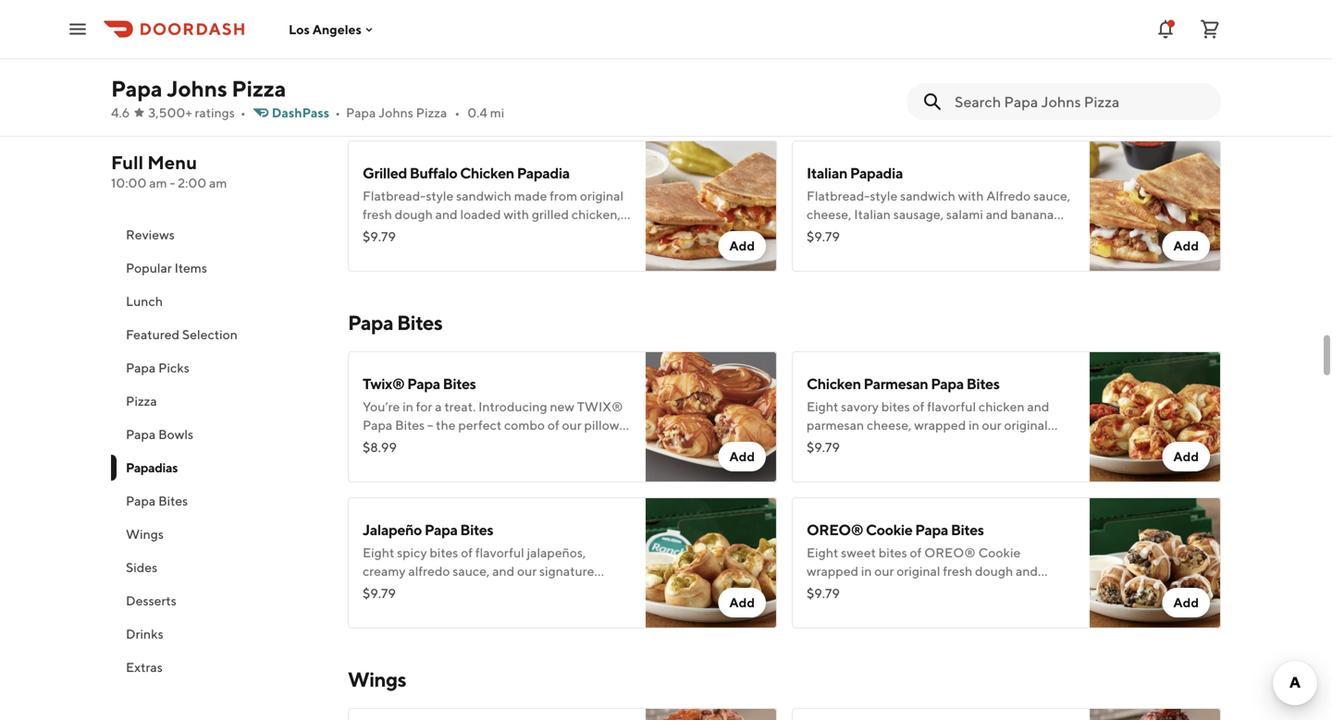 Task type: describe. For each thing, give the bounding box(es) containing it.
cheese, inside bbq chicken & bacon papadia flatbread-style sandwich with grilled chicken, bacon, onions, cheese, and bbq sauce. served with bbq dipping sauce.
[[501, 61, 546, 76]]

0 vertical spatial cookie
[[866, 521, 913, 539]]

los angeles button
[[289, 22, 377, 37]]

extras
[[126, 660, 163, 676]]

pizza for papa johns pizza • 0.4 mi
[[416, 105, 447, 120]]

flavorful
[[927, 399, 976, 415]]

crusted
[[868, 42, 912, 57]]

oreo® cookie papa bites image
[[1090, 498, 1222, 629]]

bites inside 'oreo® cookie papa bites eight sweet bites of oreo® cookie wrapped in our original fresh dough and drizzled in icing. baked fresh and served with cream cheese icing dipping sauce on the side.'
[[951, 521, 984, 539]]

and down dough
[[976, 583, 998, 598]]

twix® papa bites image
[[646, 352, 777, 483]]

original inside parmesan crusted flatbread-style sandwich with alfredo sauce, cheese, italian sausage, salami and banana peppers. served with original pizza dipping sauce.
[[807, 98, 851, 113]]

add button for grilled buffalo chicken papadia
[[719, 231, 766, 261]]

the inside chicken parmesan papa bites eight savory bites of flavorful chicken and parmesan cheese, wrapped in our original fresh dough. baked fresh and served with original pizza dipping sauce on the side.
[[988, 455, 1008, 470]]

jalapeño papa bites
[[363, 521, 493, 539]]

bites inside papa bites button
[[158, 494, 188, 509]]

papa inside 'button'
[[126, 427, 156, 442]]

papa bites inside button
[[126, 494, 188, 509]]

bites for parmesan
[[882, 399, 910, 415]]

featured selection
[[126, 327, 238, 342]]

0 items, open order cart image
[[1199, 18, 1222, 40]]

flatbread- inside bbq chicken & bacon papadia flatbread-style sandwich with grilled chicken, bacon, onions, cheese, and bbq sauce. served with bbq dipping sauce.
[[363, 42, 426, 57]]

papa inside chicken parmesan papa bites eight savory bites of flavorful chicken and parmesan cheese, wrapped in our original fresh dough. baked fresh and served with original pizza dipping sauce on the side.
[[931, 375, 964, 393]]

cheese, inside italian papadia flatbread-style sandwich with alfredo sauce, cheese, italian sausage, salami and banana peppers. served with original pizza dipping sauce.
[[807, 207, 852, 222]]

-
[[170, 175, 175, 191]]

add for chicken parmesan papa bites
[[1174, 449, 1199, 465]]

add button for jalapeño papa bites
[[719, 589, 766, 618]]

icing
[[890, 601, 919, 616]]

0 horizontal spatial oreo®
[[807, 521, 864, 539]]

papa inside button
[[126, 360, 156, 376]]

sausage, for papadia
[[894, 207, 944, 222]]

Item Search search field
[[955, 92, 1207, 112]]

parmesan crusted flatbread-style sandwich with alfredo sauce, cheese, italian sausage, salami and banana peppers. served with original pizza dipping sauce.
[[807, 42, 1060, 113]]

flatbread-
[[915, 42, 974, 57]]

reviews button
[[111, 218, 326, 252]]

in inside chicken parmesan papa bites eight savory bites of flavorful chicken and parmesan cheese, wrapped in our original fresh dough. baked fresh and served with original pizza dipping sauce on the side.
[[969, 418, 980, 433]]

chicken parmesan papa bites image
[[1090, 352, 1222, 483]]

open menu image
[[67, 18, 89, 40]]

los angeles
[[289, 22, 362, 37]]

mi
[[490, 105, 505, 120]]

2 vertical spatial in
[[856, 583, 867, 598]]

dashpass
[[272, 105, 330, 120]]

dough.
[[839, 436, 880, 452]]

1 horizontal spatial cookie
[[979, 546, 1021, 561]]

grilled
[[363, 164, 407, 182]]

johns for papa johns pizza • 0.4 mi
[[379, 105, 414, 120]]

$9.79 for chicken parmesan papa bites
[[807, 440, 840, 455]]

sauce. inside italian papadia flatbread-style sandwich with alfredo sauce, cheese, italian sausage, salami and banana peppers. served with original pizza dipping sauce.
[[807, 244, 844, 259]]

italian papadia flatbread-style sandwich with alfredo sauce, cheese, italian sausage, salami and banana peppers. served with original pizza dipping sauce.
[[807, 164, 1071, 259]]

add button for chicken parmesan papa bites
[[1163, 442, 1210, 472]]

served for italian
[[861, 225, 902, 241]]

papa picks button
[[111, 352, 326, 385]]

desserts button
[[111, 585, 326, 618]]

original inside 'oreo® cookie papa bites eight sweet bites of oreo® cookie wrapped in our original fresh dough and drizzled in icing. baked fresh and served with cream cheese icing dipping sauce on the side.'
[[897, 564, 941, 579]]

flatbread- inside italian papadia flatbread-style sandwich with alfredo sauce, cheese, italian sausage, salami and banana peppers. served with original pizza dipping sauce.
[[807, 188, 870, 204]]

lunch button
[[111, 285, 326, 318]]

grilled buffalo chicken papadia
[[363, 164, 570, 182]]

sausage, for crusted
[[1006, 61, 1056, 76]]

pizza for crusted
[[853, 98, 884, 113]]

&
[[454, 18, 464, 36]]

baked inside chicken parmesan papa bites eight savory bites of flavorful chicken and parmesan cheese, wrapped in our original fresh dough. baked fresh and served with original pizza dipping sauce on the side.
[[883, 436, 920, 452]]

desserts
[[126, 594, 177, 609]]

sides
[[126, 560, 158, 576]]

2 am from the left
[[209, 175, 227, 191]]

and down flavorful
[[955, 436, 977, 452]]

0.4
[[468, 105, 488, 120]]

with inside chicken parmesan papa bites eight savory bites of flavorful chicken and parmesan cheese, wrapped in our original fresh dough. baked fresh and served with original pizza dipping sauce on the side.
[[1022, 436, 1048, 452]]

chicken,
[[363, 61, 412, 76]]

add button for italian papadia
[[1163, 231, 1210, 261]]

twix®
[[363, 375, 405, 393]]

style inside bbq chicken & bacon papadia flatbread-style sandwich with grilled chicken, bacon, onions, cheese, and bbq sauce. served with bbq dipping sauce.
[[426, 42, 454, 57]]

drinks
[[126, 627, 163, 642]]

and inside parmesan crusted flatbread-style sandwich with alfredo sauce, cheese, italian sausage, salami and banana peppers. served with original pizza dipping sauce.
[[847, 79, 869, 94]]

buffalo wings image
[[646, 709, 777, 721]]

bbq chicken & bacon papadia image
[[646, 0, 777, 126]]

0 horizontal spatial italian
[[807, 164, 848, 182]]

papa bowls button
[[111, 418, 326, 452]]

served inside chicken parmesan papa bites eight savory bites of flavorful chicken and parmesan cheese, wrapped in our original fresh dough. baked fresh and served with original pizza dipping sauce on the side.
[[980, 436, 1020, 452]]

alfredo
[[835, 61, 877, 76]]

featured
[[126, 327, 180, 342]]

1 • from the left
[[241, 105, 246, 120]]

cheese, inside chicken parmesan papa bites eight savory bites of flavorful chicken and parmesan cheese, wrapped in our original fresh dough. baked fresh and served with original pizza dipping sauce on the side.
[[867, 418, 912, 433]]

and right the "chicken"
[[1028, 399, 1050, 415]]

grilled buffalo chicken papadia image
[[646, 141, 777, 272]]

papadia inside bbq chicken & bacon papadia flatbread-style sandwich with grilled chicken, bacon, onions, cheese, and bbq sauce. served with bbq dipping sauce.
[[510, 18, 563, 36]]

2 • from the left
[[335, 105, 341, 120]]

featured selection button
[[111, 318, 326, 352]]

salami for crusted
[[807, 79, 844, 94]]

chicken parmesan papa bites eight savory bites of flavorful chicken and parmesan cheese, wrapped in our original fresh dough. baked fresh and served with original pizza dipping sauce on the side.
[[807, 375, 1050, 470]]

bacon
[[466, 18, 508, 36]]

served inside bbq chicken & bacon papadia flatbread-style sandwich with grilled chicken, bacon, onions, cheese, and bbq sauce. served with bbq dipping sauce.
[[402, 79, 444, 94]]

alfredo
[[987, 188, 1031, 204]]

peppers. for papadia
[[807, 225, 858, 241]]

papa bites button
[[111, 485, 326, 518]]

add for grilled buffalo chicken papadia
[[730, 238, 755, 254]]

and right dough
[[1016, 564, 1038, 579]]

2:00
[[178, 175, 207, 191]]

papa inside button
[[126, 494, 156, 509]]

italian papadia image
[[1090, 141, 1222, 272]]

papa johns pizza
[[111, 75, 286, 102]]

wrapped inside chicken parmesan papa bites eight savory bites of flavorful chicken and parmesan cheese, wrapped in our original fresh dough. baked fresh and served with original pizza dipping sauce on the side.
[[915, 418, 966, 433]]

served inside 'oreo® cookie papa bites eight sweet bites of oreo® cookie wrapped in our original fresh dough and drizzled in icing. baked fresh and served with cream cheese icing dipping sauce on the side.'
[[1001, 583, 1040, 598]]

jalapeño
[[363, 521, 422, 539]]

0 horizontal spatial bbq
[[363, 18, 395, 36]]

oreo® cookie papa bites eight sweet bites of oreo® cookie wrapped in our original fresh dough and drizzled in icing. baked fresh and served with cream cheese icing dipping sauce on the side.
[[807, 521, 1072, 616]]

wings inside button
[[126, 527, 164, 542]]

icing.
[[870, 583, 901, 598]]

and inside italian papadia flatbread-style sandwich with alfredo sauce, cheese, italian sausage, salami and banana peppers. served with original pizza dipping sauce.
[[986, 207, 1008, 222]]

bacon,
[[414, 61, 454, 76]]

add for jalapeño papa bites
[[730, 596, 755, 611]]

dipping inside chicken parmesan papa bites eight savory bites of flavorful chicken and parmesan cheese, wrapped in our original fresh dough. baked fresh and served with original pizza dipping sauce on the side.
[[886, 455, 931, 470]]

sandwich for italian
[[901, 188, 956, 204]]

2 vertical spatial bbq
[[475, 79, 504, 94]]

onions,
[[457, 61, 499, 76]]

style for italian
[[870, 188, 898, 204]]

twix® papa bites
[[363, 375, 476, 393]]

salami for papadia
[[947, 207, 984, 222]]

style for parmesan
[[974, 42, 1002, 57]]

sandwich inside bbq chicken & bacon papadia flatbread-style sandwich with grilled chicken, bacon, onions, cheese, and bbq sauce. served with bbq dipping sauce.
[[456, 42, 512, 57]]

selection
[[182, 327, 238, 342]]

original inside italian papadia flatbread-style sandwich with alfredo sauce, cheese, italian sausage, salami and banana peppers. served with original pizza dipping sauce.
[[933, 225, 977, 241]]

pizza for papadia
[[979, 225, 1010, 241]]

eight for oreo®
[[807, 546, 839, 561]]

1 am from the left
[[149, 175, 167, 191]]

served for parmesan
[[971, 79, 1012, 94]]

fresh right icing.
[[944, 583, 973, 598]]

add for twix® papa bites
[[730, 449, 755, 465]]

on inside chicken parmesan papa bites eight savory bites of flavorful chicken and parmesan cheese, wrapped in our original fresh dough. baked fresh and served with original pizza dipping sauce on the side.
[[970, 455, 985, 470]]

1 vertical spatial wings
[[348, 668, 406, 692]]

3,500+
[[148, 105, 192, 120]]

johns for papa johns pizza
[[167, 75, 227, 102]]

sides button
[[111, 552, 326, 585]]

reviews
[[126, 227, 175, 242]]



Task type: vqa. For each thing, say whether or not it's contained in the screenshot.
middle Pizza
yes



Task type: locate. For each thing, give the bounding box(es) containing it.
0 horizontal spatial flatbread-
[[363, 42, 426, 57]]

bites up dough
[[951, 521, 984, 539]]

1 horizontal spatial flatbread-
[[807, 188, 870, 204]]

italian inside parmesan crusted flatbread-style sandwich with alfredo sauce, cheese, italian sausage, salami and banana peppers. served with original pizza dipping sauce.
[[967, 61, 1003, 76]]

banana down the crusted
[[871, 79, 915, 94]]

bites up twix® papa bites
[[397, 311, 443, 335]]

bites right the twix®
[[443, 375, 476, 393]]

in up cheese
[[856, 583, 867, 598]]

0 vertical spatial peppers.
[[917, 79, 968, 94]]

parmesan
[[807, 418, 864, 433]]

3 • from the left
[[455, 105, 460, 120]]

side. inside 'oreo® cookie papa bites eight sweet bites of oreo® cookie wrapped in our original fresh dough and drizzled in icing. baked fresh and served with cream cheese icing dipping sauce on the side.'
[[1045, 601, 1072, 616]]

style
[[426, 42, 454, 57], [974, 42, 1002, 57], [870, 188, 898, 204]]

baked up icing
[[903, 583, 941, 598]]

add button for twix® papa bites
[[719, 442, 766, 472]]

0 horizontal spatial chicken
[[398, 18, 452, 36]]

oreo® up dough
[[925, 546, 976, 561]]

bites up the "chicken"
[[967, 375, 1000, 393]]

papa up papadias
[[126, 427, 156, 442]]

drizzled
[[807, 583, 854, 598]]

picks
[[158, 360, 190, 376]]

sandwich left the alfredo
[[901, 188, 956, 204]]

sauce, inside parmesan crusted flatbread-style sandwich with alfredo sauce, cheese, italian sausage, salami and banana peppers. served with original pizza dipping sauce.
[[880, 61, 917, 76]]

1 vertical spatial bbq
[[574, 61, 603, 76]]

2 horizontal spatial •
[[455, 105, 460, 120]]

pizza inside button
[[126, 394, 157, 409]]

0 horizontal spatial papa bites
[[126, 494, 188, 509]]

pizza inside italian papadia flatbread-style sandwich with alfredo sauce, cheese, italian sausage, salami and banana peppers. served with original pizza dipping sauce.
[[979, 225, 1010, 241]]

sausage,
[[1006, 61, 1056, 76], [894, 207, 944, 222]]

dipping down flavorful
[[886, 455, 931, 470]]

wrapped inside 'oreo® cookie papa bites eight sweet bites of oreo® cookie wrapped in our original fresh dough and drizzled in icing. baked fresh and served with cream cheese icing dipping sauce on the side.'
[[807, 564, 859, 579]]

bites
[[882, 399, 910, 415], [879, 546, 908, 561]]

sandwich
[[456, 42, 512, 57], [1005, 42, 1060, 57], [901, 188, 956, 204]]

dipping inside italian papadia flatbread-style sandwich with alfredo sauce, cheese, italian sausage, salami and banana peppers. served with original pizza dipping sauce.
[[1012, 225, 1057, 241]]

italian for crusted
[[967, 61, 1003, 76]]

chicken
[[979, 399, 1025, 415]]

notification bell image
[[1155, 18, 1177, 40]]

served down dough
[[1001, 583, 1040, 598]]

1 vertical spatial sauce,
[[1034, 188, 1071, 204]]

1 horizontal spatial johns
[[379, 105, 414, 120]]

0 horizontal spatial sauce,
[[880, 61, 917, 76]]

popular items
[[126, 261, 207, 276]]

0 horizontal spatial on
[[970, 455, 985, 470]]

papadias
[[126, 460, 178, 476]]

0 vertical spatial baked
[[883, 436, 920, 452]]

banana for papadia
[[1011, 207, 1054, 222]]

$9.79
[[363, 229, 396, 244], [807, 229, 840, 244], [807, 440, 840, 455], [363, 586, 396, 602], [807, 586, 840, 602]]

1 vertical spatial italian
[[807, 164, 848, 182]]

salami inside italian papadia flatbread-style sandwich with alfredo sauce, cheese, italian sausage, salami and banana peppers. served with original pizza dipping sauce.
[[947, 207, 984, 222]]

2 horizontal spatial italian
[[967, 61, 1003, 76]]

wrapped
[[915, 418, 966, 433], [807, 564, 859, 579]]

2 vertical spatial chicken
[[807, 375, 861, 393]]

0 horizontal spatial served
[[402, 79, 444, 94]]

0 horizontal spatial the
[[988, 455, 1008, 470]]

1 horizontal spatial the
[[1023, 601, 1043, 616]]

of inside 'oreo® cookie papa bites eight sweet bites of oreo® cookie wrapped in our original fresh dough and drizzled in icing. baked fresh and served with cream cheese icing dipping sauce on the side.'
[[910, 546, 922, 561]]

sauce
[[934, 455, 968, 470], [969, 601, 1003, 616]]

bites inside 'oreo® cookie papa bites eight sweet bites of oreo® cookie wrapped in our original fresh dough and drizzled in icing. baked fresh and served with cream cheese icing dipping sauce on the side.'
[[879, 546, 908, 561]]

0 vertical spatial pizza
[[232, 75, 286, 102]]

drinks button
[[111, 618, 326, 652]]

2 vertical spatial pizza
[[853, 455, 884, 470]]

honey chipotle wings image
[[1090, 709, 1222, 721]]

baked right dough.
[[883, 436, 920, 452]]

papa up the twix®
[[348, 311, 393, 335]]

style inside parmesan crusted flatbread-style sandwich with alfredo sauce, cheese, italian sausage, salami and banana peppers. served with original pizza dipping sauce.
[[974, 42, 1002, 57]]

$9.79 for italian papadia
[[807, 229, 840, 244]]

eight inside chicken parmesan papa bites eight savory bites of flavorful chicken and parmesan cheese, wrapped in our original fresh dough. baked fresh and served with original pizza dipping sauce on the side.
[[807, 399, 839, 415]]

pizza inside chicken parmesan papa bites eight savory bites of flavorful chicken and parmesan cheese, wrapped in our original fresh dough. baked fresh and served with original pizza dipping sauce on the side.
[[853, 455, 884, 470]]

peppers. inside italian papadia flatbread-style sandwich with alfredo sauce, cheese, italian sausage, salami and banana peppers. served with original pizza dipping sauce.
[[807, 225, 858, 241]]

served inside parmesan crusted flatbread-style sandwich with alfredo sauce, cheese, italian sausage, salami and banana peppers. served with original pizza dipping sauce.
[[971, 79, 1012, 94]]

parmesan up savory
[[864, 375, 929, 393]]

0 vertical spatial eight
[[807, 399, 839, 415]]

pizza up dashpass
[[232, 75, 286, 102]]

cheese
[[846, 601, 888, 616]]

1 vertical spatial our
[[875, 564, 894, 579]]

the
[[988, 455, 1008, 470], [1023, 601, 1043, 616]]

of for parmesan
[[913, 399, 925, 415]]

banana for crusted
[[871, 79, 915, 94]]

dipping inside parmesan crusted flatbread-style sandwich with alfredo sauce, cheese, italian sausage, salami and banana peppers. served with original pizza dipping sauce.
[[886, 98, 931, 113]]

parmesan inside parmesan crusted flatbread-style sandwich with alfredo sauce, cheese, italian sausage, salami and banana peppers. served with original pizza dipping sauce.
[[807, 42, 865, 57]]

sauce. inside parmesan crusted flatbread-style sandwich with alfredo sauce, cheese, italian sausage, salami and banana peppers. served with original pizza dipping sauce.
[[934, 98, 971, 113]]

0 vertical spatial pizza
[[853, 98, 884, 113]]

cookie up dough
[[979, 546, 1021, 561]]

$8.99
[[363, 440, 397, 455]]

of left flavorful
[[913, 399, 925, 415]]

1 vertical spatial in
[[861, 564, 872, 579]]

chicken inside chicken parmesan papa bites eight savory bites of flavorful chicken and parmesan cheese, wrapped in our original fresh dough. baked fresh and served with original pizza dipping sauce on the side.
[[807, 375, 861, 393]]

dipping down grilled
[[506, 79, 551, 94]]

lunch
[[126, 294, 163, 309]]

2 vertical spatial pizza
[[126, 394, 157, 409]]

dipping
[[506, 79, 551, 94], [886, 98, 931, 113], [1012, 225, 1057, 241], [886, 455, 931, 470], [921, 601, 966, 616]]

1 vertical spatial flatbread-
[[807, 188, 870, 204]]

parmesan inside chicken parmesan papa bites eight savory bites of flavorful chicken and parmesan cheese, wrapped in our original fresh dough. baked fresh and served with original pizza dipping sauce on the side.
[[864, 375, 929, 393]]

dipping inside 'oreo® cookie papa bites eight sweet bites of oreo® cookie wrapped in our original fresh dough and drizzled in icing. baked fresh and served with cream cheese icing dipping sauce on the side.'
[[921, 601, 966, 616]]

and down grilled
[[549, 61, 571, 76]]

wings button
[[111, 518, 326, 552]]

1 vertical spatial papa bites
[[126, 494, 188, 509]]

bbq right angeles
[[363, 18, 395, 36]]

0 vertical spatial oreo®
[[807, 521, 864, 539]]

papa bites up the twix®
[[348, 311, 443, 335]]

of inside chicken parmesan papa bites eight savory bites of flavorful chicken and parmesan cheese, wrapped in our original fresh dough. baked fresh and served with original pizza dipping sauce on the side.
[[913, 399, 925, 415]]

eight inside 'oreo® cookie papa bites eight sweet bites of oreo® cookie wrapped in our original fresh dough and drizzled in icing. baked fresh and served with cream cheese icing dipping sauce on the side.'
[[807, 546, 839, 561]]

1 vertical spatial parmesan
[[864, 375, 929, 393]]

cookie
[[866, 521, 913, 539], [979, 546, 1021, 561]]

0 vertical spatial italian
[[967, 61, 1003, 76]]

0 vertical spatial side.
[[1010, 455, 1037, 470]]

sauce, down the crusted
[[880, 61, 917, 76]]

2 horizontal spatial served
[[971, 79, 1012, 94]]

on down dough
[[1005, 601, 1020, 616]]

parmesan crusted italian papadia image
[[1090, 0, 1222, 126]]

sweet
[[841, 546, 876, 561]]

salami inside parmesan crusted flatbread-style sandwich with alfredo sauce, cheese, italian sausage, salami and banana peppers. served with original pizza dipping sauce.
[[807, 79, 844, 94]]

0 vertical spatial sauce
[[934, 455, 968, 470]]

pizza down papa picks
[[126, 394, 157, 409]]

extras button
[[111, 652, 326, 685]]

10:00
[[111, 175, 147, 191]]

1 horizontal spatial oreo®
[[925, 546, 976, 561]]

cookie up sweet
[[866, 521, 913, 539]]

2 horizontal spatial sandwich
[[1005, 42, 1060, 57]]

eight for chicken
[[807, 399, 839, 415]]

1 vertical spatial johns
[[379, 105, 414, 120]]

1 horizontal spatial banana
[[1011, 207, 1054, 222]]

1 vertical spatial oreo®
[[925, 546, 976, 561]]

sandwich inside italian papadia flatbread-style sandwich with alfredo sauce, cheese, italian sausage, salami and banana peppers. served with original pizza dipping sauce.
[[901, 188, 956, 204]]

chicken inside bbq chicken & bacon papadia flatbread-style sandwich with grilled chicken, bacon, onions, cheese, and bbq sauce. served with bbq dipping sauce.
[[398, 18, 452, 36]]

0 vertical spatial salami
[[807, 79, 844, 94]]

papa up flavorful
[[931, 375, 964, 393]]

0 vertical spatial johns
[[167, 75, 227, 102]]

1 horizontal spatial salami
[[947, 207, 984, 222]]

sauce, for crusted
[[880, 61, 917, 76]]

style inside italian papadia flatbread-style sandwich with alfredo sauce, cheese, italian sausage, salami and banana peppers. served with original pizza dipping sauce.
[[870, 188, 898, 204]]

1 horizontal spatial sauce
[[969, 601, 1003, 616]]

1 horizontal spatial sausage,
[[1006, 61, 1056, 76]]

bbq down grilled
[[574, 61, 603, 76]]

0 horizontal spatial banana
[[871, 79, 915, 94]]

1 vertical spatial bites
[[879, 546, 908, 561]]

0 vertical spatial papa bites
[[348, 311, 443, 335]]

0 vertical spatial our
[[982, 418, 1002, 433]]

ratings
[[195, 105, 235, 120]]

and down the alfredo
[[986, 207, 1008, 222]]

• right the "ratings"
[[241, 105, 246, 120]]

sandwich up item search search field
[[1005, 42, 1060, 57]]

banana inside parmesan crusted flatbread-style sandwich with alfredo sauce, cheese, italian sausage, salami and banana peppers. served with original pizza dipping sauce.
[[871, 79, 915, 94]]

2 horizontal spatial pizza
[[416, 105, 447, 120]]

4.6
[[111, 105, 130, 120]]

2 eight from the top
[[807, 546, 839, 561]]

original
[[807, 98, 851, 113], [933, 225, 977, 241], [1005, 418, 1048, 433], [807, 455, 851, 470], [897, 564, 941, 579]]

cheese,
[[501, 61, 546, 76], [919, 61, 964, 76], [807, 207, 852, 222], [867, 418, 912, 433]]

bites inside chicken parmesan papa bites eight savory bites of flavorful chicken and parmesan cheese, wrapped in our original fresh dough. baked fresh and served with original pizza dipping sauce on the side.
[[882, 399, 910, 415]]

bites right savory
[[882, 399, 910, 415]]

sauce, inside italian papadia flatbread-style sandwich with alfredo sauce, cheese, italian sausage, salami and banana peppers. served with original pizza dipping sauce.
[[1034, 188, 1071, 204]]

and inside bbq chicken & bacon papadia flatbread-style sandwich with grilled chicken, bacon, onions, cheese, and bbq sauce. served with bbq dipping sauce.
[[549, 61, 571, 76]]

our down the "chicken"
[[982, 418, 1002, 433]]

popular
[[126, 261, 172, 276]]

chicken up savory
[[807, 375, 861, 393]]

eight left sweet
[[807, 546, 839, 561]]

papa johns pizza • 0.4 mi
[[346, 105, 505, 120]]

wrapped up drizzled
[[807, 564, 859, 579]]

sauce inside chicken parmesan papa bites eight savory bites of flavorful chicken and parmesan cheese, wrapped in our original fresh dough. baked fresh and served with original pizza dipping sauce on the side.
[[934, 455, 968, 470]]

1 vertical spatial pizza
[[416, 105, 447, 120]]

0 horizontal spatial peppers.
[[807, 225, 858, 241]]

0 vertical spatial flatbread-
[[363, 42, 426, 57]]

full menu 10:00 am - 2:00 am
[[111, 152, 227, 191]]

sauce down dough
[[969, 601, 1003, 616]]

banana down the alfredo
[[1011, 207, 1054, 222]]

bites down papadias
[[158, 494, 188, 509]]

papa bites down papadias
[[126, 494, 188, 509]]

1 vertical spatial baked
[[903, 583, 941, 598]]

1 eight from the top
[[807, 399, 839, 415]]

1 horizontal spatial italian
[[854, 207, 891, 222]]

eight up the parmesan in the right of the page
[[807, 399, 839, 415]]

add
[[730, 238, 755, 254], [1174, 238, 1199, 254], [730, 449, 755, 465], [1174, 449, 1199, 465], [730, 596, 755, 611], [1174, 596, 1199, 611]]

dashpass •
[[272, 105, 341, 120]]

bites right jalapeño
[[460, 521, 493, 539]]

menu
[[147, 152, 197, 174]]

1 horizontal spatial •
[[335, 105, 341, 120]]

papa right the twix®
[[407, 375, 440, 393]]

side. inside chicken parmesan papa bites eight savory bites of flavorful chicken and parmesan cheese, wrapped in our original fresh dough. baked fresh and served with original pizza dipping sauce on the side.
[[1010, 455, 1037, 470]]

johns
[[167, 75, 227, 102], [379, 105, 414, 120]]

pizza inside parmesan crusted flatbread-style sandwich with alfredo sauce, cheese, italian sausage, salami and banana peppers. served with original pizza dipping sauce.
[[853, 98, 884, 113]]

savory
[[841, 399, 879, 415]]

pizza down alfredo
[[853, 98, 884, 113]]

and down alfredo
[[847, 79, 869, 94]]

0 horizontal spatial side.
[[1010, 455, 1037, 470]]

peppers. inside parmesan crusted flatbread-style sandwich with alfredo sauce, cheese, italian sausage, salami and banana peppers. served with original pizza dipping sauce.
[[917, 79, 968, 94]]

chicken right buffalo
[[460, 164, 514, 182]]

grilled
[[543, 42, 580, 57]]

$9.79 for jalapeño papa bites
[[363, 586, 396, 602]]

dipping inside bbq chicken & bacon papadia flatbread-style sandwich with grilled chicken, bacon, onions, cheese, and bbq sauce. served with bbq dipping sauce.
[[506, 79, 551, 94]]

full
[[111, 152, 144, 174]]

1 horizontal spatial papa bites
[[348, 311, 443, 335]]

italian for papadia
[[854, 207, 891, 222]]

bites
[[397, 311, 443, 335], [443, 375, 476, 393], [967, 375, 1000, 393], [158, 494, 188, 509], [460, 521, 493, 539], [951, 521, 984, 539]]

0 vertical spatial wrapped
[[915, 418, 966, 433]]

2 horizontal spatial chicken
[[807, 375, 861, 393]]

1 vertical spatial pizza
[[979, 225, 1010, 241]]

pizza
[[232, 75, 286, 102], [416, 105, 447, 120], [126, 394, 157, 409]]

fresh
[[807, 436, 836, 452], [923, 436, 953, 452], [943, 564, 973, 579], [944, 583, 973, 598]]

in down sweet
[[861, 564, 872, 579]]

banana
[[871, 79, 915, 94], [1011, 207, 1054, 222]]

1 horizontal spatial peppers.
[[917, 79, 968, 94]]

of up icing
[[910, 546, 922, 561]]

bbq
[[363, 18, 395, 36], [574, 61, 603, 76], [475, 79, 504, 94]]

jalapeño papa bites image
[[646, 498, 777, 629]]

0 horizontal spatial johns
[[167, 75, 227, 102]]

0 horizontal spatial cookie
[[866, 521, 913, 539]]

add for italian papadia
[[1174, 238, 1199, 254]]

1 horizontal spatial sauce,
[[1034, 188, 1071, 204]]

wrapped down flavorful
[[915, 418, 966, 433]]

peppers. for crusted
[[917, 79, 968, 94]]

1 vertical spatial cookie
[[979, 546, 1021, 561]]

chicken left &
[[398, 18, 452, 36]]

our up icing.
[[875, 564, 894, 579]]

of for cookie
[[910, 546, 922, 561]]

dough
[[975, 564, 1014, 579]]

$9.79 for grilled buffalo chicken papadia
[[363, 229, 396, 244]]

1 vertical spatial the
[[1023, 601, 1043, 616]]

1 horizontal spatial pizza
[[232, 75, 286, 102]]

dipping down the crusted
[[886, 98, 931, 113]]

parmesan up alfredo
[[807, 42, 865, 57]]

bbq down 'onions,'
[[475, 79, 504, 94]]

baked inside 'oreo® cookie papa bites eight sweet bites of oreo® cookie wrapped in our original fresh dough and drizzled in icing. baked fresh and served with cream cheese icing dipping sauce on the side.'
[[903, 583, 941, 598]]

fresh down flavorful
[[923, 436, 953, 452]]

bites for cookie
[[879, 546, 908, 561]]

bites inside chicken parmesan papa bites eight savory bites of flavorful chicken and parmesan cheese, wrapped in our original fresh dough. baked fresh and served with original pizza dipping sauce on the side.
[[967, 375, 1000, 393]]

sauce inside 'oreo® cookie papa bites eight sweet bites of oreo® cookie wrapped in our original fresh dough and drizzled in icing. baked fresh and served with cream cheese icing dipping sauce on the side.'
[[969, 601, 1003, 616]]

wings
[[126, 527, 164, 542], [348, 668, 406, 692]]

papa down papadias
[[126, 494, 156, 509]]

1 vertical spatial banana
[[1011, 207, 1054, 222]]

papa bites
[[348, 311, 443, 335], [126, 494, 188, 509]]

sandwich inside parmesan crusted flatbread-style sandwich with alfredo sauce, cheese, italian sausage, salami and banana peppers. served with original pizza dipping sauce.
[[1005, 42, 1060, 57]]

angeles
[[313, 22, 362, 37]]

papa inside 'oreo® cookie papa bites eight sweet bites of oreo® cookie wrapped in our original fresh dough and drizzled in icing. baked fresh and served with cream cheese icing dipping sauce on the side.'
[[916, 521, 949, 539]]

in down flavorful
[[969, 418, 980, 433]]

pizza for papa johns pizza
[[232, 75, 286, 102]]

•
[[241, 105, 246, 120], [335, 105, 341, 120], [455, 105, 460, 120]]

eight
[[807, 399, 839, 415], [807, 546, 839, 561]]

sausage, inside parmesan crusted flatbread-style sandwich with alfredo sauce, cheese, italian sausage, salami and banana peppers. served with original pizza dipping sauce.
[[1006, 61, 1056, 76]]

dipping right icing
[[921, 601, 966, 616]]

papadia
[[510, 18, 563, 36], [517, 164, 570, 182], [850, 164, 903, 182]]

sandwich up 'onions,'
[[456, 42, 512, 57]]

bbq chicken & bacon papadia flatbread-style sandwich with grilled chicken, bacon, onions, cheese, and bbq sauce. served with bbq dipping sauce.
[[363, 18, 603, 94]]

pizza button
[[111, 385, 326, 418]]

0 vertical spatial on
[[970, 455, 985, 470]]

pizza down the bacon,
[[416, 105, 447, 120]]

papa bowls
[[126, 427, 194, 442]]

cream
[[807, 601, 843, 616]]

bites right sweet
[[879, 546, 908, 561]]

1 horizontal spatial served
[[861, 225, 902, 241]]

0 horizontal spatial sandwich
[[456, 42, 512, 57]]

1 vertical spatial on
[[1005, 601, 1020, 616]]

papa down chicken,
[[346, 105, 376, 120]]

on inside 'oreo® cookie papa bites eight sweet bites of oreo® cookie wrapped in our original fresh dough and drizzled in icing. baked fresh and served with cream cheese icing dipping sauce on the side.'
[[1005, 601, 1020, 616]]

chicken
[[398, 18, 452, 36], [460, 164, 514, 182], [807, 375, 861, 393]]

$9.79 for oreo® cookie papa bites
[[807, 586, 840, 602]]

0 horizontal spatial am
[[149, 175, 167, 191]]

buffalo
[[410, 164, 458, 182]]

items
[[175, 261, 207, 276]]

served inside italian papadia flatbread-style sandwich with alfredo sauce, cheese, italian sausage, salami and banana peppers. served with original pizza dipping sauce.
[[861, 225, 902, 241]]

parmesan
[[807, 42, 865, 57], [864, 375, 929, 393]]

1 vertical spatial of
[[910, 546, 922, 561]]

0 vertical spatial banana
[[871, 79, 915, 94]]

3,500+ ratings •
[[148, 105, 246, 120]]

am left -
[[149, 175, 167, 191]]

sausage, inside italian papadia flatbread-style sandwich with alfredo sauce, cheese, italian sausage, salami and banana peppers. served with original pizza dipping sauce.
[[894, 207, 944, 222]]

johns up 3,500+ ratings •
[[167, 75, 227, 102]]

• left 0.4
[[455, 105, 460, 120]]

pizza down the alfredo
[[979, 225, 1010, 241]]

papa right jalapeño
[[425, 521, 458, 539]]

0 horizontal spatial sausage,
[[894, 207, 944, 222]]

1 horizontal spatial style
[[870, 188, 898, 204]]

served
[[980, 436, 1020, 452], [1001, 583, 1040, 598]]

sauce.
[[363, 79, 400, 94], [554, 79, 591, 94], [934, 98, 971, 113], [807, 244, 844, 259]]

pizza down dough.
[[853, 455, 884, 470]]

1 vertical spatial eight
[[807, 546, 839, 561]]

johns down chicken,
[[379, 105, 414, 120]]

1 vertical spatial chicken
[[460, 164, 514, 182]]

peppers.
[[917, 79, 968, 94], [807, 225, 858, 241]]

and
[[549, 61, 571, 76], [847, 79, 869, 94], [986, 207, 1008, 222], [1028, 399, 1050, 415], [955, 436, 977, 452], [1016, 564, 1038, 579], [976, 583, 998, 598]]

sauce, right the alfredo
[[1034, 188, 1071, 204]]

with inside 'oreo® cookie papa bites eight sweet bites of oreo® cookie wrapped in our original fresh dough and drizzled in icing. baked fresh and served with cream cheese icing dipping sauce on the side.'
[[1043, 583, 1068, 598]]

1 horizontal spatial our
[[982, 418, 1002, 433]]

0 vertical spatial of
[[913, 399, 925, 415]]

0 horizontal spatial wings
[[126, 527, 164, 542]]

1 vertical spatial wrapped
[[807, 564, 859, 579]]

0 vertical spatial parmesan
[[807, 42, 865, 57]]

popular items button
[[111, 252, 326, 285]]

0 horizontal spatial style
[[426, 42, 454, 57]]

los
[[289, 22, 310, 37]]

2 horizontal spatial bbq
[[574, 61, 603, 76]]

sauce down flavorful
[[934, 455, 968, 470]]

1 horizontal spatial sandwich
[[901, 188, 956, 204]]

the inside 'oreo® cookie papa bites eight sweet bites of oreo® cookie wrapped in our original fresh dough and drizzled in icing. baked fresh and served with cream cheese icing dipping sauce on the side.'
[[1023, 601, 1043, 616]]

papa up '4.6'
[[111, 75, 163, 102]]

served down the "chicken"
[[980, 436, 1020, 452]]

our inside 'oreo® cookie papa bites eight sweet bites of oreo® cookie wrapped in our original fresh dough and drizzled in icing. baked fresh and served with cream cheese icing dipping sauce on the side.'
[[875, 564, 894, 579]]

0 horizontal spatial our
[[875, 564, 894, 579]]

0 vertical spatial served
[[980, 436, 1020, 452]]

bowls
[[158, 427, 194, 442]]

salami
[[807, 79, 844, 94], [947, 207, 984, 222]]

papa picks
[[126, 360, 190, 376]]

add for oreo® cookie papa bites
[[1174, 596, 1199, 611]]

oreo® up sweet
[[807, 521, 864, 539]]

papa left picks at the left
[[126, 360, 156, 376]]

0 vertical spatial wings
[[126, 527, 164, 542]]

papa up icing
[[916, 521, 949, 539]]

1 vertical spatial side.
[[1045, 601, 1072, 616]]

0 vertical spatial the
[[988, 455, 1008, 470]]

0 vertical spatial sausage,
[[1006, 61, 1056, 76]]

fresh down the parmesan in the right of the page
[[807, 436, 836, 452]]

papa
[[111, 75, 163, 102], [346, 105, 376, 120], [348, 311, 393, 335], [126, 360, 156, 376], [407, 375, 440, 393], [931, 375, 964, 393], [126, 427, 156, 442], [126, 494, 156, 509], [425, 521, 458, 539], [916, 521, 949, 539]]

am
[[149, 175, 167, 191], [209, 175, 227, 191]]

dipping down the alfredo
[[1012, 225, 1057, 241]]

1 vertical spatial served
[[1001, 583, 1040, 598]]

our inside chicken parmesan papa bites eight savory bites of flavorful chicken and parmesan cheese, wrapped in our original fresh dough. baked fresh and served with original pizza dipping sauce on the side.
[[982, 418, 1002, 433]]

0 horizontal spatial pizza
[[126, 394, 157, 409]]

papadia inside italian papadia flatbread-style sandwich with alfredo sauce, cheese, italian sausage, salami and banana peppers. served with original pizza dipping sauce.
[[850, 164, 903, 182]]

am right '2:00' on the top left of page
[[209, 175, 227, 191]]

cheese, inside parmesan crusted flatbread-style sandwich with alfredo sauce, cheese, italian sausage, salami and banana peppers. served with original pizza dipping sauce.
[[919, 61, 964, 76]]

sauce, for papadia
[[1034, 188, 1071, 204]]

fresh left dough
[[943, 564, 973, 579]]

0 vertical spatial chicken
[[398, 18, 452, 36]]

add button for oreo® cookie papa bites
[[1163, 589, 1210, 618]]

• right dashpass
[[335, 105, 341, 120]]

served
[[402, 79, 444, 94], [971, 79, 1012, 94], [861, 225, 902, 241]]

sandwich for parmesan
[[1005, 42, 1060, 57]]

0 vertical spatial in
[[969, 418, 980, 433]]

on down the "chicken"
[[970, 455, 985, 470]]

with
[[514, 42, 540, 57], [807, 61, 833, 76], [447, 79, 472, 94], [1015, 79, 1041, 94], [959, 188, 984, 204], [905, 225, 930, 241], [1022, 436, 1048, 452], [1043, 583, 1068, 598]]

banana inside italian papadia flatbread-style sandwich with alfredo sauce, cheese, italian sausage, salami and banana peppers. served with original pizza dipping sauce.
[[1011, 207, 1054, 222]]



